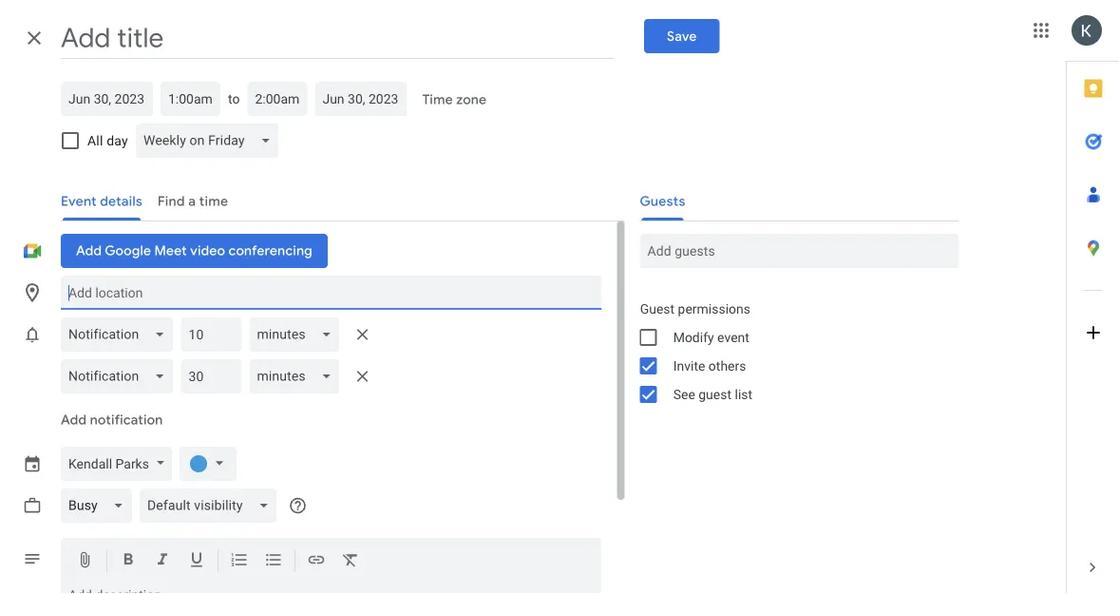 Task type: describe. For each thing, give the bounding box(es) containing it.
Location text field
[[68, 276, 595, 310]]

minutes in advance for notification number field for 10 minutes before element
[[189, 318, 234, 352]]

End time text field
[[255, 87, 300, 110]]

group containing guest permissions
[[625, 295, 960, 409]]

guest
[[699, 386, 732, 402]]

see guest list
[[674, 386, 753, 402]]

Guests text field
[[648, 234, 952, 268]]

italic image
[[153, 550, 172, 573]]

formatting options toolbar
[[61, 538, 602, 584]]

insert link image
[[307, 550, 326, 573]]

others
[[709, 358, 747, 374]]

time
[[423, 91, 453, 108]]

30 minutes before element
[[61, 356, 378, 397]]

event
[[718, 329, 750, 345]]

list
[[735, 386, 753, 402]]

notifications element
[[61, 314, 378, 397]]

see
[[674, 386, 696, 402]]

permissions
[[678, 301, 751, 317]]

Start time text field
[[168, 87, 213, 110]]

day
[[107, 133, 128, 148]]

invite
[[674, 358, 706, 374]]

underline image
[[187, 550, 206, 573]]

kendall
[[68, 456, 112, 472]]

End date text field
[[323, 87, 400, 110]]

minutes in advance for notification number field for 30 minutes before element
[[189, 359, 234, 394]]

Description text field
[[61, 588, 602, 594]]

kendall parks
[[68, 456, 149, 472]]

zone
[[456, 91, 487, 108]]

Title text field
[[61, 17, 614, 59]]



Task type: locate. For each thing, give the bounding box(es) containing it.
2 minutes in advance for notification number field from the top
[[189, 359, 234, 394]]

add notification button
[[53, 397, 170, 443]]

minutes in advance for notification number field inside 10 minutes before element
[[189, 318, 234, 352]]

all day
[[87, 133, 128, 148]]

None field
[[136, 124, 287, 158], [61, 318, 181, 352], [249, 318, 348, 352], [61, 359, 181, 394], [249, 359, 348, 394], [61, 489, 140, 523], [140, 489, 285, 523], [136, 124, 287, 158], [61, 318, 181, 352], [249, 318, 348, 352], [61, 359, 181, 394], [249, 359, 348, 394], [61, 489, 140, 523], [140, 489, 285, 523]]

tab list
[[1068, 62, 1120, 541]]

add notification
[[61, 412, 163, 428]]

modify event
[[674, 329, 750, 345]]

save
[[668, 28, 698, 44]]

guest permissions
[[640, 301, 751, 317]]

1 vertical spatial minutes in advance for notification number field
[[189, 359, 234, 394]]

add
[[61, 412, 87, 428]]

minutes in advance for notification number field up 30 minutes before element
[[189, 318, 234, 352]]

all
[[87, 133, 103, 148]]

time zone button
[[415, 83, 494, 117]]

to
[[228, 91, 240, 106]]

minutes in advance for notification number field inside 30 minutes before element
[[189, 359, 234, 394]]

guest
[[640, 301, 675, 317]]

Start date text field
[[68, 87, 145, 110]]

numbered list image
[[230, 550, 249, 573]]

0 vertical spatial minutes in advance for notification number field
[[189, 318, 234, 352]]

notification
[[90, 412, 163, 428]]

save button
[[645, 19, 720, 53]]

parks
[[116, 456, 149, 472]]

1 minutes in advance for notification number field from the top
[[189, 318, 234, 352]]

time zone
[[423, 91, 487, 108]]

remove formatting image
[[341, 550, 360, 573]]

modify
[[674, 329, 715, 345]]

bold image
[[119, 550, 138, 573]]

invite others
[[674, 358, 747, 374]]

Minutes in advance for notification number field
[[189, 318, 234, 352], [189, 359, 234, 394]]

minutes in advance for notification number field down 10 minutes before element
[[189, 359, 234, 394]]

10 minutes before element
[[61, 314, 378, 356]]

group
[[625, 295, 960, 409]]

bulleted list image
[[264, 550, 283, 573]]



Task type: vqa. For each thing, say whether or not it's contained in the screenshot.
Parks
yes



